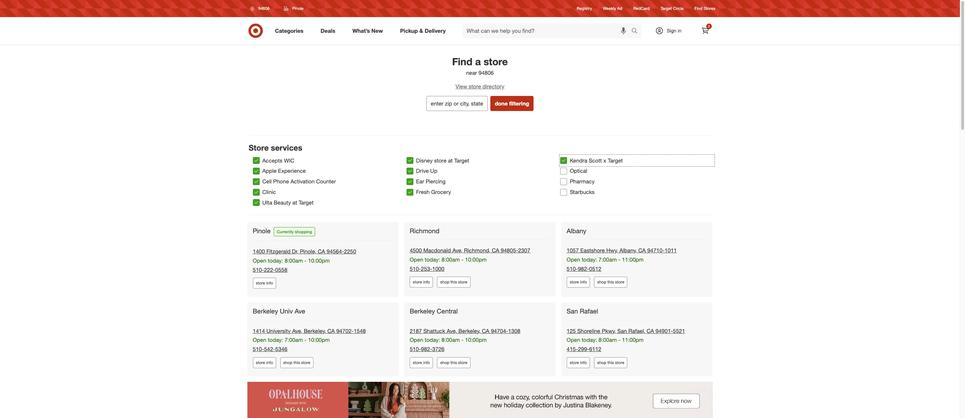 Task type: describe. For each thing, give the bounding box(es) containing it.
1400 fitzgerald dr, pinole, ca 94564-2250 open today: 8:00am - 10:00pm 510-222-0558
[[253, 248, 356, 274]]

1057 eastshore hwy, albany, ca 94710-1011 open today: 7:00am - 11:00pm 510-982-0512
[[567, 247, 677, 273]]

store down 253-
[[413, 280, 422, 285]]

2
[[708, 24, 710, 28]]

pickup
[[400, 27, 418, 34]]

store info for berkeley univ ave
[[256, 361, 273, 366]]

store down 415-
[[570, 361, 579, 366]]

open for albany
[[567, 257, 580, 263]]

kendra scott x target
[[570, 157, 623, 164]]

7:00am for berkeley univ ave
[[285, 337, 303, 344]]

today: inside 125 shoreline pkwy, san rafael, ca 94901-5521 open today: 8:00am - 11:00pm 415-299-6112
[[582, 337, 597, 344]]

berkeley central
[[410, 308, 458, 316]]

univ
[[280, 308, 293, 316]]

info for albany
[[580, 280, 587, 285]]

stores
[[704, 6, 715, 11]]

target for ulta beauty at target
[[299, 200, 314, 206]]

store info link for pinole
[[253, 278, 276, 289]]

central
[[437, 308, 458, 316]]

find a store near 94806
[[452, 55, 508, 76]]

richmond link
[[410, 227, 441, 235]]

ad
[[617, 6, 622, 11]]

info for berkeley central
[[423, 361, 430, 366]]

Clinic checkbox
[[253, 189, 260, 196]]

kendra
[[570, 157, 587, 164]]

store down '2187 shattuck ave, berkeley, ca 94704-1308 open today: 8:00am - 10:00pm 510-982-3726'
[[458, 361, 467, 366]]

3726
[[432, 346, 444, 353]]

shop for albany
[[597, 280, 606, 285]]

2187
[[410, 328, 422, 335]]

this for albany
[[607, 280, 614, 285]]

categories
[[275, 27, 303, 34]]

94564-
[[327, 248, 344, 255]]

open for berkeley central
[[410, 337, 423, 344]]

today: for berkeley central
[[425, 337, 440, 344]]

94806 inside find a store near 94806
[[479, 70, 494, 76]]

Starbucks checkbox
[[560, 189, 567, 196]]

accepts
[[262, 157, 282, 164]]

pickup & delivery
[[400, 27, 446, 34]]

store down 510-982-0512 'link'
[[570, 280, 579, 285]]

982- for albany
[[578, 266, 589, 273]]

target circle link
[[661, 6, 684, 11]]

94710-
[[647, 247, 665, 254]]

categories link
[[269, 23, 312, 38]]

target for disney store at target
[[454, 157, 469, 164]]

pickup & delivery link
[[394, 23, 454, 38]]

or
[[454, 100, 459, 107]]

grocery
[[431, 189, 451, 196]]

redcard link
[[633, 6, 650, 11]]

today: for berkeley univ ave
[[268, 337, 283, 344]]

shattuck
[[423, 328, 445, 335]]

&
[[419, 27, 423, 34]]

info for san rafael
[[580, 361, 587, 366]]

- for berkeley central
[[461, 337, 464, 344]]

experience
[[278, 168, 306, 175]]

ca for berkeley central
[[482, 328, 489, 335]]

store info link for albany
[[567, 277, 590, 288]]

What can we help you find? suggestions appear below search field
[[463, 23, 633, 38]]

store info for san rafael
[[570, 361, 587, 366]]

ca for berkeley univ ave
[[327, 328, 335, 335]]

services
[[271, 143, 302, 153]]

1400
[[253, 248, 265, 255]]

store down the 222-
[[256, 281, 265, 286]]

fitzgerald
[[266, 248, 290, 255]]

search
[[628, 28, 645, 35]]

hwy,
[[606, 247, 618, 254]]

state
[[471, 100, 483, 107]]

view
[[456, 83, 467, 90]]

sign in link
[[649, 23, 692, 38]]

advertisement region
[[247, 383, 713, 419]]

up
[[430, 168, 437, 175]]

rafael
[[580, 308, 598, 316]]

510-982-0512 link
[[567, 266, 601, 273]]

search button
[[628, 23, 645, 40]]

store down 1057 eastshore hwy, albany, ca 94710-1011 open today: 7:00am - 11:00pm 510-982-0512
[[615, 280, 624, 285]]

albany,
[[619, 247, 637, 254]]

at for beauty
[[292, 200, 297, 206]]

city,
[[460, 100, 469, 107]]

ave, for richmond
[[452, 247, 463, 254]]

542-
[[264, 346, 275, 353]]

ave, for berkeley central
[[447, 328, 457, 335]]

510- for albany
[[567, 266, 578, 273]]

4500
[[410, 247, 422, 254]]

scott
[[589, 157, 602, 164]]

510- for berkeley central
[[410, 346, 421, 353]]

ear piercing
[[416, 178, 446, 185]]

94704-
[[491, 328, 508, 335]]

phone
[[273, 178, 289, 185]]

94806 inside dropdown button
[[258, 6, 270, 11]]

Ear Piercing checkbox
[[407, 179, 413, 185]]

8:00am for berkeley central
[[442, 337, 460, 344]]

125 shoreline pkwy, san rafael, ca 94901-5521 open today: 8:00am - 11:00pm 415-299-6112
[[567, 328, 685, 353]]

berkeley, for berkeley univ ave
[[304, 328, 326, 335]]

today: for richmond
[[425, 257, 440, 263]]

optical
[[570, 168, 587, 175]]

in
[[678, 28, 681, 34]]

pinole,
[[300, 248, 316, 255]]

fresh grocery
[[416, 189, 451, 196]]

store info for richmond
[[413, 280, 430, 285]]

shop this store for albany
[[597, 280, 624, 285]]

new
[[371, 27, 383, 34]]

albany link
[[567, 227, 588, 235]]

125 shoreline pkwy, san rafael, ca 94901-5521 link
[[567, 328, 685, 335]]

open inside 125 shoreline pkwy, san rafael, ca 94901-5521 open today: 8:00am - 11:00pm 415-299-6112
[[567, 337, 580, 344]]

done filtering
[[495, 100, 529, 107]]

2250
[[344, 248, 356, 255]]

shop this store button for berkeley central
[[437, 358, 470, 369]]

ave
[[295, 308, 305, 316]]

- inside 125 shoreline pkwy, san rafael, ca 94901-5521 open today: 8:00am - 11:00pm 415-299-6112
[[618, 337, 620, 344]]

drive
[[416, 168, 429, 175]]

view store directory
[[456, 83, 504, 90]]

ulta
[[262, 200, 272, 206]]

this for san rafael
[[607, 361, 614, 366]]

94805-
[[501, 247, 518, 254]]

222-
[[264, 267, 275, 274]]

berkeley for berkeley univ ave
[[253, 308, 278, 316]]

store info link for san rafael
[[567, 358, 590, 369]]

5346
[[275, 346, 287, 353]]

- for richmond
[[461, 257, 464, 263]]

Cell Phone Activation Counter checkbox
[[253, 179, 260, 185]]

Disney store at Target checkbox
[[407, 157, 413, 164]]

what's new
[[352, 27, 383, 34]]

san rafael
[[567, 308, 598, 316]]

berkeley univ ave link
[[253, 308, 307, 316]]

near
[[466, 70, 477, 76]]

ave, for berkeley univ ave
[[292, 328, 302, 335]]

pinole inside pinole dropdown button
[[292, 6, 303, 11]]

1548
[[354, 328, 366, 335]]

store down 510-982-3726 link
[[413, 361, 422, 366]]

5521
[[673, 328, 685, 335]]

ear
[[416, 178, 424, 185]]

299-
[[578, 346, 589, 353]]

Pharmacy checkbox
[[560, 179, 567, 185]]

registry link
[[577, 6, 592, 11]]

at for store
[[448, 157, 453, 164]]

store down 1414 university ave, berkeley, ca 94702-1548 open today: 7:00am - 10:00pm 510-542-5346
[[301, 361, 310, 366]]

shop this store for berkeley univ ave
[[283, 361, 310, 366]]

richmond,
[[464, 247, 490, 254]]

currently shopping
[[277, 230, 312, 235]]

415-299-6112 link
[[567, 346, 601, 353]]



Task type: vqa. For each thing, say whether or not it's contained in the screenshot.


Task type: locate. For each thing, give the bounding box(es) containing it.
-
[[461, 257, 464, 263], [618, 257, 620, 263], [304, 258, 307, 264], [304, 337, 307, 344], [461, 337, 464, 344], [618, 337, 620, 344]]

- for albany
[[618, 257, 620, 263]]

- inside 4500 macdonald ave, richmond, ca 94805-2307 open today: 8:00am - 10:00pm 510-253-1000
[[461, 257, 464, 263]]

shop this store button down 5346
[[280, 358, 314, 369]]

shop this store for san rafael
[[597, 361, 624, 366]]

- down 1400 fitzgerald dr, pinole, ca 94564-2250 link at the left
[[304, 258, 307, 264]]

- inside '2187 shattuck ave, berkeley, ca 94704-1308 open today: 8:00am - 10:00pm 510-982-3726'
[[461, 337, 464, 344]]

2 berkeley from the left
[[410, 308, 435, 316]]

today: down fitzgerald
[[268, 258, 283, 264]]

shop this store down 5346
[[283, 361, 310, 366]]

510- down 4500
[[410, 266, 421, 273]]

982-
[[578, 266, 589, 273], [421, 346, 432, 353]]

1 11:00pm from the top
[[622, 257, 644, 263]]

10:00pm inside 1414 university ave, berkeley, ca 94702-1548 open today: 7:00am - 10:00pm 510-542-5346
[[308, 337, 330, 344]]

store down the 542-
[[256, 361, 265, 366]]

shop this store button down '0512' in the right of the page
[[594, 277, 627, 288]]

7:00am inside 1414 university ave, berkeley, ca 94702-1548 open today: 7:00am - 10:00pm 510-542-5346
[[285, 337, 303, 344]]

- down 2187 shattuck ave, berkeley, ca 94704-1308 link
[[461, 337, 464, 344]]

store up up at top left
[[434, 157, 447, 164]]

2 11:00pm from the top
[[622, 337, 644, 344]]

find inside find a store near 94806
[[452, 55, 472, 68]]

shop for san rafael
[[597, 361, 606, 366]]

currently
[[277, 230, 294, 235]]

wic
[[284, 157, 294, 164]]

info down 510-982-0512 'link'
[[580, 280, 587, 285]]

ca inside 125 shoreline pkwy, san rafael, ca 94901-5521 open today: 8:00am - 11:00pm 415-299-6112
[[647, 328, 654, 335]]

0 vertical spatial at
[[448, 157, 453, 164]]

0 horizontal spatial 982-
[[421, 346, 432, 353]]

this
[[450, 280, 457, 285], [607, 280, 614, 285], [293, 361, 300, 366], [450, 361, 457, 366], [607, 361, 614, 366]]

8:00am down 'dr,' on the left bottom
[[285, 258, 303, 264]]

0 vertical spatial san
[[567, 308, 578, 316]]

shop this store for berkeley central
[[440, 361, 467, 366]]

11:00pm inside 1057 eastshore hwy, albany, ca 94710-1011 open today: 7:00am - 11:00pm 510-982-0512
[[622, 257, 644, 263]]

- down 4500 macdonald ave, richmond, ca 94805-2307 link
[[461, 257, 464, 263]]

ave, left the richmond,
[[452, 247, 463, 254]]

94901-
[[656, 328, 673, 335]]

ulta beauty at target
[[262, 200, 314, 206]]

this down 4500 macdonald ave, richmond, ca 94805-2307 open today: 8:00am - 10:00pm 510-253-1000
[[450, 280, 457, 285]]

university
[[266, 328, 291, 335]]

Accepts WIC checkbox
[[253, 157, 260, 164]]

open inside 1414 university ave, berkeley, ca 94702-1548 open today: 7:00am - 10:00pm 510-542-5346
[[253, 337, 266, 344]]

open up 415-
[[567, 337, 580, 344]]

510- inside 1400 fitzgerald dr, pinole, ca 94564-2250 open today: 8:00am - 10:00pm 510-222-0558
[[253, 267, 264, 274]]

1011
[[665, 247, 677, 254]]

info for pinole
[[266, 281, 273, 286]]

11:00pm inside 125 shoreline pkwy, san rafael, ca 94901-5521 open today: 8:00am - 11:00pm 415-299-6112
[[622, 337, 644, 344]]

1 vertical spatial find
[[452, 55, 472, 68]]

this down 1057 eastshore hwy, albany, ca 94710-1011 open today: 7:00am - 11:00pm 510-982-0512
[[607, 280, 614, 285]]

1 horizontal spatial at
[[448, 157, 453, 164]]

510-222-0558 link
[[253, 267, 287, 274]]

at right the "beauty"
[[292, 200, 297, 206]]

today: for pinole
[[268, 258, 283, 264]]

store info link for berkeley central
[[410, 358, 433, 369]]

today: down university
[[268, 337, 283, 344]]

open down 1057 on the bottom right of page
[[567, 257, 580, 263]]

enter zip or city, state
[[431, 100, 483, 107]]

510-
[[410, 266, 421, 273], [567, 266, 578, 273], [253, 267, 264, 274], [253, 346, 264, 353], [410, 346, 421, 353]]

store right a
[[484, 55, 508, 68]]

clinic
[[262, 189, 276, 196]]

at right disney
[[448, 157, 453, 164]]

pharmacy
[[570, 178, 595, 185]]

ca right rafael,
[[647, 328, 654, 335]]

8:00am for pinole
[[285, 258, 303, 264]]

open for berkeley univ ave
[[253, 337, 266, 344]]

1 horizontal spatial berkeley
[[410, 308, 435, 316]]

Kendra Scott x Target checkbox
[[560, 157, 567, 164]]

dr,
[[292, 248, 298, 255]]

cell
[[262, 178, 272, 185]]

this for berkeley central
[[450, 361, 457, 366]]

info down 299-
[[580, 361, 587, 366]]

7:00am up 5346
[[285, 337, 303, 344]]

2 berkeley, from the left
[[458, 328, 480, 335]]

ca left 94702-
[[327, 328, 335, 335]]

weekly
[[603, 6, 616, 11]]

berkeley, left 94704-
[[458, 328, 480, 335]]

enter zip or city, state button
[[426, 96, 488, 111]]

510- inside '2187 shattuck ave, berkeley, ca 94704-1308 open today: 8:00am - 10:00pm 510-982-3726'
[[410, 346, 421, 353]]

ca for albany
[[638, 247, 646, 254]]

Ulta Beauty at Target checkbox
[[253, 200, 260, 206]]

pinole up 1400
[[253, 227, 271, 235]]

ca left 94805- at bottom
[[492, 247, 499, 254]]

- inside 1414 university ave, berkeley, ca 94702-1548 open today: 7:00am - 10:00pm 510-542-5346
[[304, 337, 307, 344]]

Apple Experience checkbox
[[253, 168, 260, 175]]

open for pinole
[[253, 258, 266, 264]]

- down 1414 university ave, berkeley, ca 94702-1548 link
[[304, 337, 307, 344]]

1 horizontal spatial 7:00am
[[599, 257, 617, 263]]

- for pinole
[[304, 258, 307, 264]]

1057 eastshore hwy, albany, ca 94710-1011 link
[[567, 247, 677, 254]]

1414 university ave, berkeley, ca 94702-1548 open today: 7:00am - 10:00pm 510-542-5346
[[253, 328, 366, 353]]

8:00am for richmond
[[442, 257, 460, 263]]

san inside 125 shoreline pkwy, san rafael, ca 94901-5521 open today: 8:00am - 11:00pm 415-299-6112
[[617, 328, 627, 335]]

982- for berkeley central
[[421, 346, 432, 353]]

1 vertical spatial 11:00pm
[[622, 337, 644, 344]]

1 berkeley, from the left
[[304, 328, 326, 335]]

shop down 1000
[[440, 280, 449, 285]]

open inside '2187 shattuck ave, berkeley, ca 94704-1308 open today: 8:00am - 10:00pm 510-982-3726'
[[410, 337, 423, 344]]

- down 1057 eastshore hwy, albany, ca 94710-1011 link on the bottom right of page
[[618, 257, 620, 263]]

berkeley for berkeley central
[[410, 308, 435, 316]]

11:00pm down albany,
[[622, 257, 644, 263]]

done filtering button
[[490, 96, 534, 111]]

1 vertical spatial 94806
[[479, 70, 494, 76]]

1 vertical spatial 982-
[[421, 346, 432, 353]]

- for berkeley univ ave
[[304, 337, 307, 344]]

Optical checkbox
[[560, 168, 567, 175]]

store info link down the 542-
[[253, 358, 276, 369]]

1 horizontal spatial pinole
[[292, 6, 303, 11]]

disney store at target
[[416, 157, 469, 164]]

shop this store button down '3726'
[[437, 358, 470, 369]]

1 vertical spatial san
[[617, 328, 627, 335]]

info for berkeley univ ave
[[266, 361, 273, 366]]

store services
[[249, 143, 302, 153]]

982- inside '2187 shattuck ave, berkeley, ca 94704-1308 open today: 8:00am - 10:00pm 510-982-3726'
[[421, 346, 432, 353]]

berkeley
[[253, 308, 278, 316], [410, 308, 435, 316]]

at
[[448, 157, 453, 164], [292, 200, 297, 206]]

store info for berkeley central
[[413, 361, 430, 366]]

10:00pm inside '2187 shattuck ave, berkeley, ca 94704-1308 open today: 8:00am - 10:00pm 510-982-3726'
[[465, 337, 487, 344]]

this for richmond
[[450, 280, 457, 285]]

510- inside 1057 eastshore hwy, albany, ca 94710-1011 open today: 7:00am - 11:00pm 510-982-0512
[[567, 266, 578, 273]]

this for berkeley univ ave
[[293, 361, 300, 366]]

ca inside 4500 macdonald ave, richmond, ca 94805-2307 open today: 8:00am - 10:00pm 510-253-1000
[[492, 247, 499, 254]]

ca inside 1414 university ave, berkeley, ca 94702-1548 open today: 7:00am - 10:00pm 510-542-5346
[[327, 328, 335, 335]]

ave, inside 1414 university ave, berkeley, ca 94702-1548 open today: 7:00am - 10:00pm 510-542-5346
[[292, 328, 302, 335]]

find stores link
[[695, 6, 715, 11]]

1 horizontal spatial 982-
[[578, 266, 589, 273]]

open inside 1400 fitzgerald dr, pinole, ca 94564-2250 open today: 8:00am - 10:00pm 510-222-0558
[[253, 258, 266, 264]]

berkeley up the 2187
[[410, 308, 435, 316]]

0 vertical spatial 982-
[[578, 266, 589, 273]]

ca inside '2187 shattuck ave, berkeley, ca 94704-1308 open today: 8:00am - 10:00pm 510-982-3726'
[[482, 328, 489, 335]]

today: inside 4500 macdonald ave, richmond, ca 94805-2307 open today: 8:00am - 10:00pm 510-253-1000
[[425, 257, 440, 263]]

store info down the 542-
[[256, 361, 273, 366]]

san left rafael
[[567, 308, 578, 316]]

today: inside 1057 eastshore hwy, albany, ca 94710-1011 open today: 7:00am - 11:00pm 510-982-0512
[[582, 257, 597, 263]]

1 berkeley from the left
[[253, 308, 278, 316]]

0 vertical spatial 7:00am
[[599, 257, 617, 263]]

10:00pm for richmond
[[465, 257, 487, 263]]

find left "stores"
[[695, 6, 702, 11]]

drive up
[[416, 168, 437, 175]]

0 horizontal spatial san
[[567, 308, 578, 316]]

berkeley, inside 1414 university ave, berkeley, ca 94702-1548 open today: 7:00am - 10:00pm 510-542-5346
[[304, 328, 326, 335]]

store info link down 253-
[[410, 277, 433, 288]]

1400 fitzgerald dr, pinole, ca 94564-2250 link
[[253, 248, 356, 255]]

10:00pm
[[465, 257, 487, 263], [308, 258, 330, 264], [308, 337, 330, 344], [465, 337, 487, 344]]

deals
[[321, 27, 335, 34]]

shop this store button for albany
[[594, 277, 627, 288]]

open down the 2187
[[410, 337, 423, 344]]

ca inside 1400 fitzgerald dr, pinole, ca 94564-2250 open today: 8:00am - 10:00pm 510-222-0558
[[318, 248, 325, 255]]

starbucks
[[570, 189, 595, 196]]

today: inside '2187 shattuck ave, berkeley, ca 94704-1308 open today: 8:00am - 10:00pm 510-982-3726'
[[425, 337, 440, 344]]

store down 125 shoreline pkwy, san rafael, ca 94901-5521 open today: 8:00am - 11:00pm 415-299-6112
[[615, 361, 624, 366]]

1308
[[508, 328, 520, 335]]

ca inside 1057 eastshore hwy, albany, ca 94710-1011 open today: 7:00am - 11:00pm 510-982-0512
[[638, 247, 646, 254]]

shop this store down 6112 on the right bottom
[[597, 361, 624, 366]]

find for a
[[452, 55, 472, 68]]

pkwy,
[[602, 328, 616, 335]]

0 horizontal spatial pinole
[[253, 227, 271, 235]]

0 vertical spatial 94806
[[258, 6, 270, 11]]

982- down shattuck
[[421, 346, 432, 353]]

11:00pm
[[622, 257, 644, 263], [622, 337, 644, 344]]

this down 125 shoreline pkwy, san rafael, ca 94901-5521 open today: 8:00am - 11:00pm 415-299-6112
[[607, 361, 614, 366]]

done
[[495, 100, 508, 107]]

store info link for richmond
[[410, 277, 433, 288]]

open inside 1057 eastshore hwy, albany, ca 94710-1011 open today: 7:00am - 11:00pm 510-982-0512
[[567, 257, 580, 263]]

ave, inside 4500 macdonald ave, richmond, ca 94805-2307 open today: 8:00am - 10:00pm 510-253-1000
[[452, 247, 463, 254]]

shop this store
[[440, 280, 467, 285], [597, 280, 624, 285], [283, 361, 310, 366], [440, 361, 467, 366], [597, 361, 624, 366]]

shop this store button down 6112 on the right bottom
[[594, 358, 627, 369]]

10:00pm inside 1400 fitzgerald dr, pinole, ca 94564-2250 open today: 8:00am - 10:00pm 510-222-0558
[[308, 258, 330, 264]]

apple experience
[[262, 168, 306, 175]]

0 horizontal spatial find
[[452, 55, 472, 68]]

open down 4500
[[410, 257, 423, 263]]

store info down 299-
[[570, 361, 587, 366]]

shop for berkeley univ ave
[[283, 361, 292, 366]]

apple
[[262, 168, 277, 175]]

10:00pm down 1414 university ave, berkeley, ca 94702-1548 link
[[308, 337, 330, 344]]

what's new link
[[347, 23, 392, 38]]

ca right albany,
[[638, 247, 646, 254]]

0 horizontal spatial 7:00am
[[285, 337, 303, 344]]

target for kendra scott x target
[[608, 157, 623, 164]]

berkeley univ ave
[[253, 308, 305, 316]]

125
[[567, 328, 576, 335]]

8:00am inside 1400 fitzgerald dr, pinole, ca 94564-2250 open today: 8:00am - 10:00pm 510-222-0558
[[285, 258, 303, 264]]

today: for albany
[[582, 257, 597, 263]]

today: down shattuck
[[425, 337, 440, 344]]

1 horizontal spatial 94806
[[479, 70, 494, 76]]

info down 510-982-3726 link
[[423, 361, 430, 366]]

94806 left pinole dropdown button
[[258, 6, 270, 11]]

1 vertical spatial 7:00am
[[285, 337, 303, 344]]

10:00pm for pinole
[[308, 258, 330, 264]]

filtering
[[509, 100, 529, 107]]

982- down eastshore
[[578, 266, 589, 273]]

berkeley, down ave
[[304, 328, 326, 335]]

info down the 222-
[[266, 281, 273, 286]]

cell phone activation counter
[[262, 178, 336, 185]]

store info down 510-982-3726 link
[[413, 361, 430, 366]]

2307
[[518, 247, 530, 254]]

open inside 4500 macdonald ave, richmond, ca 94805-2307 open today: 8:00am - 10:00pm 510-253-1000
[[410, 257, 423, 263]]

8:00am up 1000
[[442, 257, 460, 263]]

0558
[[275, 267, 287, 274]]

0 vertical spatial 11:00pm
[[622, 257, 644, 263]]

store info for pinole
[[256, 281, 273, 286]]

1 vertical spatial pinole
[[253, 227, 271, 235]]

pinole button
[[280, 2, 308, 15]]

target circle
[[661, 6, 684, 11]]

open for richmond
[[410, 257, 423, 263]]

ave, right university
[[292, 328, 302, 335]]

510- inside 4500 macdonald ave, richmond, ca 94805-2307 open today: 8:00am - 10:00pm 510-253-1000
[[410, 266, 421, 273]]

1 horizontal spatial berkeley,
[[458, 328, 480, 335]]

510- inside 1414 university ave, berkeley, ca 94702-1548 open today: 7:00am - 10:00pm 510-542-5346
[[253, 346, 264, 353]]

8:00am inside 125 shoreline pkwy, san rafael, ca 94901-5521 open today: 8:00am - 11:00pm 415-299-6112
[[599, 337, 617, 344]]

- down 125 shoreline pkwy, san rafael, ca 94901-5521 link
[[618, 337, 620, 344]]

what's
[[352, 27, 370, 34]]

find up near
[[452, 55, 472, 68]]

shop down '0512' in the right of the page
[[597, 280, 606, 285]]

shop this store for richmond
[[440, 280, 467, 285]]

open
[[410, 257, 423, 263], [567, 257, 580, 263], [253, 258, 266, 264], [253, 337, 266, 344], [410, 337, 423, 344], [567, 337, 580, 344]]

albany
[[567, 227, 586, 235]]

today: inside 1400 fitzgerald dr, pinole, ca 94564-2250 open today: 8:00am - 10:00pm 510-222-0558
[[268, 258, 283, 264]]

circle
[[673, 6, 684, 11]]

shop for richmond
[[440, 280, 449, 285]]

ca right pinole,
[[318, 248, 325, 255]]

san right pkwy,
[[617, 328, 627, 335]]

accepts wic
[[262, 157, 294, 164]]

ca for richmond
[[492, 247, 499, 254]]

94702-
[[336, 328, 354, 335]]

10:00pm inside 4500 macdonald ave, richmond, ca 94805-2307 open today: 8:00am - 10:00pm 510-253-1000
[[465, 257, 487, 263]]

10:00pm down the richmond,
[[465, 257, 487, 263]]

store
[[249, 143, 269, 153]]

510- down the 2187
[[410, 346, 421, 353]]

store inside find a store near 94806
[[484, 55, 508, 68]]

1000
[[432, 266, 444, 273]]

ca for pinole
[[318, 248, 325, 255]]

this down 1414 university ave, berkeley, ca 94702-1548 open today: 7:00am - 10:00pm 510-542-5346
[[293, 361, 300, 366]]

shop down '3726'
[[440, 361, 449, 366]]

store info down 510-982-0512 'link'
[[570, 280, 587, 285]]

11:00pm down rafael,
[[622, 337, 644, 344]]

0512
[[589, 266, 601, 273]]

0 horizontal spatial at
[[292, 200, 297, 206]]

berkeley, inside '2187 shattuck ave, berkeley, ca 94704-1308 open today: 8:00am - 10:00pm 510-982-3726'
[[458, 328, 480, 335]]

8:00am up '3726'
[[442, 337, 460, 344]]

94806 button
[[246, 2, 277, 15]]

store
[[484, 55, 508, 68], [469, 83, 481, 90], [434, 157, 447, 164], [413, 280, 422, 285], [458, 280, 467, 285], [570, 280, 579, 285], [615, 280, 624, 285], [256, 281, 265, 286], [256, 361, 265, 366], [301, 361, 310, 366], [413, 361, 422, 366], [458, 361, 467, 366], [570, 361, 579, 366], [615, 361, 624, 366]]

store inside group
[[434, 157, 447, 164]]

7:00am down hwy,
[[599, 257, 617, 263]]

open down 1400
[[253, 258, 266, 264]]

1 horizontal spatial find
[[695, 6, 702, 11]]

disney
[[416, 157, 433, 164]]

pinole up categories link
[[292, 6, 303, 11]]

Drive Up checkbox
[[407, 168, 413, 175]]

redcard
[[633, 6, 650, 11]]

store info link down 510-982-0512 'link'
[[567, 277, 590, 288]]

info for richmond
[[423, 280, 430, 285]]

store down 4500 macdonald ave, richmond, ca 94805-2307 open today: 8:00am - 10:00pm 510-253-1000
[[458, 280, 467, 285]]

directory
[[483, 83, 504, 90]]

store info down 253-
[[413, 280, 430, 285]]

1 horizontal spatial san
[[617, 328, 627, 335]]

berkeley, for berkeley central
[[458, 328, 480, 335]]

0 vertical spatial find
[[695, 6, 702, 11]]

shop this store button for berkeley univ ave
[[280, 358, 314, 369]]

10:00pm down 2187 shattuck ave, berkeley, ca 94704-1308 link
[[465, 337, 487, 344]]

ave, right shattuck
[[447, 328, 457, 335]]

berkeley,
[[304, 328, 326, 335], [458, 328, 480, 335]]

find for stores
[[695, 6, 702, 11]]

982- inside 1057 eastshore hwy, albany, ca 94710-1011 open today: 7:00am - 11:00pm 510-982-0512
[[578, 266, 589, 273]]

2187 shattuck ave, berkeley, ca 94704-1308 link
[[410, 328, 520, 335]]

ca left 94704-
[[482, 328, 489, 335]]

shop this store down '0512' in the right of the page
[[597, 280, 624, 285]]

a
[[475, 55, 481, 68]]

8:00am down pkwy,
[[599, 337, 617, 344]]

510- for pinole
[[253, 267, 264, 274]]

beauty
[[274, 200, 291, 206]]

- inside 1057 eastshore hwy, albany, ca 94710-1011 open today: 7:00am - 11:00pm 510-982-0512
[[618, 257, 620, 263]]

store info for albany
[[570, 280, 587, 285]]

store info link down the 222-
[[253, 278, 276, 289]]

10:00pm for berkeley central
[[465, 337, 487, 344]]

ave, inside '2187 shattuck ave, berkeley, ca 94704-1308 open today: 8:00am - 10:00pm 510-982-3726'
[[447, 328, 457, 335]]

info down 253-
[[423, 280, 430, 285]]

253-
[[421, 266, 432, 273]]

0 vertical spatial pinole
[[292, 6, 303, 11]]

store info down the 222-
[[256, 281, 273, 286]]

today: down eastshore
[[582, 257, 597, 263]]

8:00am inside '2187 shattuck ave, berkeley, ca 94704-1308 open today: 8:00am - 10:00pm 510-982-3726'
[[442, 337, 460, 344]]

today: inside 1414 university ave, berkeley, ca 94702-1548 open today: 7:00am - 10:00pm 510-542-5346
[[268, 337, 283, 344]]

94806
[[258, 6, 270, 11], [479, 70, 494, 76]]

store info
[[413, 280, 430, 285], [570, 280, 587, 285], [256, 281, 273, 286], [256, 361, 273, 366], [413, 361, 430, 366], [570, 361, 587, 366]]

shop this store button for san rafael
[[594, 358, 627, 369]]

94806 down a
[[479, 70, 494, 76]]

store services group
[[253, 156, 714, 208]]

- inside 1400 fitzgerald dr, pinole, ca 94564-2250 open today: 8:00am - 10:00pm 510-222-0558
[[304, 258, 307, 264]]

Fresh Grocery checkbox
[[407, 189, 413, 196]]

510- for berkeley univ ave
[[253, 346, 264, 353]]

0 horizontal spatial berkeley
[[253, 308, 278, 316]]

shop this store button for richmond
[[437, 277, 470, 288]]

store right view
[[469, 83, 481, 90]]

415-
[[567, 346, 578, 353]]

piercing
[[426, 178, 446, 185]]

shop for berkeley central
[[440, 361, 449, 366]]

8:00am inside 4500 macdonald ave, richmond, ca 94805-2307 open today: 8:00am - 10:00pm 510-253-1000
[[442, 257, 460, 263]]

0 horizontal spatial 94806
[[258, 6, 270, 11]]

6112
[[589, 346, 601, 353]]

store info link for berkeley univ ave
[[253, 358, 276, 369]]

store info link down 510-982-3726 link
[[410, 358, 433, 369]]

today: down the shoreline
[[582, 337, 597, 344]]

7:00am inside 1057 eastshore hwy, albany, ca 94710-1011 open today: 7:00am - 11:00pm 510-982-0512
[[599, 257, 617, 263]]

10:00pm for berkeley univ ave
[[308, 337, 330, 344]]

target inside target circle link
[[661, 6, 672, 11]]

510- down 1400
[[253, 267, 264, 274]]

510- for richmond
[[410, 266, 421, 273]]

7:00am for albany
[[599, 257, 617, 263]]

1 vertical spatial at
[[292, 200, 297, 206]]

0 horizontal spatial berkeley,
[[304, 328, 326, 335]]

shop this store button
[[437, 277, 470, 288], [594, 277, 627, 288], [280, 358, 314, 369], [437, 358, 470, 369], [594, 358, 627, 369]]

info down the 542-
[[266, 361, 273, 366]]

shop this store down '3726'
[[440, 361, 467, 366]]



